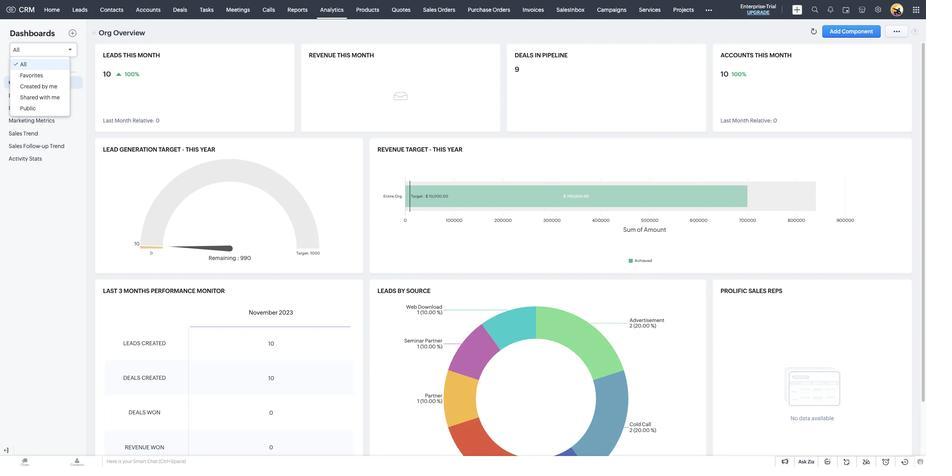 Task type: locate. For each thing, give the bounding box(es) containing it.
quotes
[[392, 6, 411, 13]]

no data available
[[791, 415, 834, 422]]

1 vertical spatial trend
[[50, 143, 64, 149]]

0 vertical spatial analytics
[[320, 6, 344, 13]]

monitor
[[197, 288, 225, 295]]

0
[[156, 118, 159, 124], [773, 118, 777, 124], [269, 410, 273, 416], [269, 445, 273, 451]]

1 horizontal spatial month
[[732, 118, 749, 124]]

services
[[639, 6, 661, 13]]

1 horizontal spatial month
[[352, 52, 374, 59]]

1 month from the left
[[138, 52, 160, 59]]

2 100% from the left
[[732, 71, 746, 77]]

up
[[42, 143, 49, 149]]

trend right up
[[50, 143, 64, 149]]

1 horizontal spatial orders
[[493, 6, 510, 13]]

upgrade
[[747, 10, 770, 15]]

sales
[[423, 6, 437, 13], [9, 130, 22, 137], [9, 143, 22, 149]]

with
[[39, 94, 50, 101]]

products link
[[350, 0, 385, 19]]

0 vertical spatial leads
[[103, 52, 122, 59]]

me
[[49, 83, 57, 90], [52, 94, 60, 101]]

revenue target - this year
[[377, 146, 463, 153]]

1 horizontal spatial 100%
[[732, 71, 746, 77]]

tree containing all
[[10, 57, 70, 116]]

trend inside sales follow-up trend link
[[50, 143, 64, 149]]

reports link
[[281, 0, 314, 19]]

sales follow-up trend link
[[4, 140, 83, 153]]

None button
[[822, 25, 881, 38]]

month for revenue this month
[[352, 52, 374, 59]]

2 vertical spatial sales
[[9, 143, 22, 149]]

1 horizontal spatial year
[[447, 146, 463, 153]]

target
[[158, 146, 181, 153], [406, 146, 428, 153]]

trend
[[23, 130, 38, 137], [50, 143, 64, 149]]

0 horizontal spatial overview
[[20, 80, 45, 86]]

100% inside 10 100%
[[732, 71, 746, 77]]

2 target from the left
[[406, 146, 428, 153]]

0 vertical spatial overview
[[113, 29, 145, 37]]

by
[[398, 288, 405, 295]]

deals for deals won
[[129, 410, 146, 416]]

all inside tree
[[20, 61, 27, 68]]

1 vertical spatial won
[[151, 445, 164, 451]]

leads
[[103, 52, 122, 59], [377, 288, 396, 295], [123, 341, 140, 347]]

2 - from the left
[[429, 146, 432, 153]]

leads
[[72, 6, 88, 13]]

org down contacts link
[[99, 29, 112, 37]]

this for accounts
[[755, 52, 768, 59]]

2 vertical spatial revenue
[[125, 445, 149, 451]]

analytics right reports
[[320, 6, 344, 13]]

3
[[119, 288, 122, 295]]

2 horizontal spatial month
[[769, 52, 792, 59]]

all inside "field"
[[13, 47, 19, 53]]

me right by
[[49, 83, 57, 90]]

1 last month relative: 0 from the left
[[103, 118, 159, 124]]

2 created from the top
[[142, 375, 166, 381]]

revenue
[[309, 52, 336, 59], [377, 146, 404, 153], [125, 445, 149, 451]]

1 vertical spatial revenue
[[377, 146, 404, 153]]

2 horizontal spatial revenue
[[377, 146, 404, 153]]

meetings link
[[220, 0, 256, 19]]

this for leads
[[123, 52, 136, 59]]

lead analytics link
[[4, 89, 83, 102]]

won up chat
[[151, 445, 164, 451]]

1 horizontal spatial relative:
[[750, 118, 772, 124]]

follow-
[[23, 143, 42, 149]]

2 month from the left
[[352, 52, 374, 59]]

1 100% from the left
[[125, 71, 139, 77]]

1 created from the top
[[142, 341, 166, 347]]

sales down "marketing" on the left
[[9, 130, 22, 137]]

1 horizontal spatial all
[[20, 61, 27, 68]]

lead
[[103, 146, 118, 153]]

won up revenue won
[[147, 410, 160, 416]]

0 horizontal spatial month
[[115, 118, 131, 124]]

0 horizontal spatial 100%
[[125, 71, 139, 77]]

trend down marketing metrics on the top left of page
[[23, 130, 38, 137]]

deals down leads created
[[123, 375, 140, 381]]

0 horizontal spatial leads
[[103, 52, 122, 59]]

100% down accounts
[[732, 71, 746, 77]]

org overview
[[99, 29, 145, 37], [9, 80, 45, 86]]

all up favorites
[[20, 61, 27, 68]]

deals won
[[129, 410, 160, 416]]

org overview up leads this month
[[99, 29, 145, 37]]

relative: for leads
[[132, 118, 155, 124]]

last
[[103, 288, 117, 295]]

0 horizontal spatial revenue
[[125, 445, 149, 451]]

metrics
[[36, 118, 55, 124]]

1 vertical spatial overview
[[20, 80, 45, 86]]

trial
[[766, 4, 776, 9]]

me for shared with me
[[52, 94, 60, 101]]

products
[[356, 6, 379, 13]]

me right with
[[52, 94, 60, 101]]

orders
[[438, 6, 455, 13], [493, 6, 510, 13]]

marketing
[[9, 118, 35, 124]]

0 vertical spatial me
[[49, 83, 57, 90]]

sales up activity
[[9, 143, 22, 149]]

relative: for accounts
[[750, 118, 772, 124]]

profile image
[[891, 3, 903, 16]]

analytics down created
[[22, 92, 46, 99]]

0 horizontal spatial month
[[138, 52, 160, 59]]

revenue for revenue target - this year
[[377, 146, 404, 153]]

1 orders from the left
[[438, 6, 455, 13]]

1 horizontal spatial analytics
[[320, 6, 344, 13]]

analytics
[[320, 6, 344, 13], [22, 92, 46, 99]]

won for deals won
[[147, 410, 160, 416]]

1 horizontal spatial leads
[[123, 341, 140, 347]]

month for accounts
[[732, 118, 749, 124]]

shared
[[20, 94, 38, 101]]

reports
[[288, 6, 308, 13]]

2 year from the left
[[447, 146, 463, 153]]

services link
[[633, 0, 667, 19]]

0 horizontal spatial orders
[[438, 6, 455, 13]]

0 vertical spatial org overview
[[99, 29, 145, 37]]

0 horizontal spatial year
[[200, 146, 215, 153]]

month for leads
[[115, 118, 131, 124]]

1 horizontal spatial org
[[99, 29, 112, 37]]

1 vertical spatial all
[[20, 61, 27, 68]]

2 horizontal spatial leads
[[377, 288, 396, 295]]

1 horizontal spatial trend
[[50, 143, 64, 149]]

1 horizontal spatial -
[[429, 146, 432, 153]]

sales trend
[[9, 130, 38, 137]]

0 vertical spatial revenue
[[309, 52, 336, 59]]

0 horizontal spatial all
[[13, 47, 19, 53]]

leads for leads this month
[[103, 52, 122, 59]]

stats
[[29, 156, 42, 162]]

revenue for revenue won
[[125, 445, 149, 451]]

source
[[406, 288, 431, 295]]

revenue won
[[125, 445, 164, 451]]

crm
[[19, 6, 35, 14]]

2 orders from the left
[[493, 6, 510, 13]]

2 relative: from the left
[[750, 118, 772, 124]]

0 horizontal spatial -
[[182, 146, 184, 153]]

org
[[99, 29, 112, 37], [9, 80, 19, 86]]

1 - from the left
[[182, 146, 184, 153]]

All field
[[10, 43, 77, 57]]

9
[[515, 65, 519, 74]]

org up lead
[[9, 80, 19, 86]]

created by me
[[20, 83, 57, 90]]

0 horizontal spatial last month relative: 0
[[103, 118, 159, 124]]

created down leads created
[[142, 375, 166, 381]]

0 horizontal spatial relative:
[[132, 118, 155, 124]]

all for tree containing all
[[20, 61, 27, 68]]

1 vertical spatial created
[[142, 375, 166, 381]]

projects
[[673, 6, 694, 13]]

no
[[791, 415, 798, 422]]

0 horizontal spatial org
[[9, 80, 19, 86]]

all
[[13, 47, 19, 53], [20, 61, 27, 68]]

0 vertical spatial won
[[147, 410, 160, 416]]

sales right "quotes"
[[423, 6, 437, 13]]

Search text field
[[10, 61, 77, 72]]

trend inside sales trend link
[[23, 130, 38, 137]]

0 vertical spatial deals
[[515, 52, 534, 59]]

1 target from the left
[[158, 146, 181, 153]]

sales trend link
[[4, 127, 83, 140]]

last month relative: 0 for accounts
[[721, 118, 777, 124]]

created up deals created
[[142, 341, 166, 347]]

here is your smart chat (ctrl+space)
[[107, 459, 186, 465]]

1 vertical spatial org overview
[[9, 80, 45, 86]]

generation
[[119, 146, 157, 153]]

0 horizontal spatial last
[[103, 118, 114, 124]]

orders for sales orders
[[438, 6, 455, 13]]

2 last month relative: 0 from the left
[[721, 118, 777, 124]]

calls link
[[256, 0, 281, 19]]

orders right the purchase
[[493, 6, 510, 13]]

Other Modules field
[[700, 3, 717, 16]]

calendar image
[[843, 6, 849, 13]]

1 horizontal spatial last
[[721, 118, 731, 124]]

prolific
[[721, 288, 747, 295]]

public
[[20, 105, 36, 112]]

deals up revenue won
[[129, 410, 146, 416]]

0 horizontal spatial trend
[[23, 130, 38, 137]]

2 vertical spatial leads
[[123, 341, 140, 347]]

1 horizontal spatial revenue
[[309, 52, 336, 59]]

month
[[115, 118, 131, 124], [732, 118, 749, 124]]

1 horizontal spatial target
[[406, 146, 428, 153]]

0 horizontal spatial target
[[158, 146, 181, 153]]

1 relative: from the left
[[132, 118, 155, 124]]

overview up leads this month
[[113, 29, 145, 37]]

campaigns link
[[591, 0, 633, 19]]

home link
[[38, 0, 66, 19]]

relative:
[[132, 118, 155, 124], [750, 118, 772, 124]]

0 vertical spatial trend
[[23, 130, 38, 137]]

2 last from the left
[[721, 118, 731, 124]]

1 last from the left
[[103, 118, 114, 124]]

1 vertical spatial sales
[[9, 130, 22, 137]]

1 vertical spatial deals
[[123, 375, 140, 381]]

activity stats
[[9, 156, 42, 162]]

smart
[[133, 459, 146, 465]]

projects link
[[667, 0, 700, 19]]

leads for leads by source
[[377, 288, 396, 295]]

1 month from the left
[[115, 118, 131, 124]]

deals left in
[[515, 52, 534, 59]]

is
[[118, 459, 121, 465]]

3 month from the left
[[769, 52, 792, 59]]

org overview down favorites
[[9, 80, 45, 86]]

1 vertical spatial me
[[52, 94, 60, 101]]

100%
[[125, 71, 139, 77], [732, 71, 746, 77]]

overview down favorites
[[20, 80, 45, 86]]

0 vertical spatial created
[[142, 341, 166, 347]]

orders left the purchase
[[438, 6, 455, 13]]

in
[[535, 52, 541, 59]]

1 year from the left
[[200, 146, 215, 153]]

1 horizontal spatial last month relative: 0
[[721, 118, 777, 124]]

tree
[[10, 57, 70, 116]]

sales orders
[[423, 6, 455, 13]]

all down dashboards
[[13, 47, 19, 53]]

(ctrl+space)
[[159, 459, 186, 465]]

100% down leads this month
[[125, 71, 139, 77]]

0 vertical spatial sales
[[423, 6, 437, 13]]

0 vertical spatial org
[[99, 29, 112, 37]]

0 vertical spatial all
[[13, 47, 19, 53]]

2 month from the left
[[732, 118, 749, 124]]

last month relative: 0 for leads
[[103, 118, 159, 124]]

0 horizontal spatial analytics
[[22, 92, 46, 99]]

performance
[[151, 288, 195, 295]]

won
[[147, 410, 160, 416], [151, 445, 164, 451]]

2 vertical spatial deals
[[129, 410, 146, 416]]

created for deals created
[[142, 375, 166, 381]]

leads this month
[[103, 52, 160, 59]]

crm link
[[6, 6, 35, 14]]

1 vertical spatial leads
[[377, 288, 396, 295]]

month
[[138, 52, 160, 59], [352, 52, 374, 59], [769, 52, 792, 59]]

deals for deals in pipeline
[[515, 52, 534, 59]]



Task type: vqa. For each thing, say whether or not it's contained in the screenshot.
'Help' Icon
yes



Task type: describe. For each thing, give the bounding box(es) containing it.
leads created
[[123, 341, 166, 347]]

your
[[122, 459, 132, 465]]

deals link
[[167, 0, 193, 19]]

invoices link
[[516, 0, 550, 19]]

enterprise-trial upgrade
[[740, 4, 776, 15]]

created
[[20, 83, 41, 90]]

purchase orders link
[[462, 0, 516, 19]]

month for leads this month
[[138, 52, 160, 59]]

campaigns
[[597, 6, 626, 13]]

1 vertical spatial analytics
[[22, 92, 46, 99]]

chat
[[147, 459, 158, 465]]

0 horizontal spatial org overview
[[9, 80, 45, 86]]

sales
[[748, 288, 766, 295]]

accounts
[[721, 52, 754, 59]]

purchase
[[468, 6, 491, 13]]

salesinbox link
[[550, 0, 591, 19]]

sales for sales trend
[[9, 130, 22, 137]]

signals element
[[823, 0, 838, 19]]

contacts image
[[52, 457, 102, 468]]

2023
[[279, 310, 293, 316]]

1 horizontal spatial org overview
[[99, 29, 145, 37]]

enterprise-
[[740, 4, 766, 9]]

lead analytics
[[9, 92, 46, 99]]

meetings
[[226, 6, 250, 13]]

deal insights
[[9, 105, 41, 111]]

1 vertical spatial org
[[9, 80, 19, 86]]

sales for sales follow-up trend
[[9, 143, 22, 149]]

contacts link
[[94, 0, 130, 19]]

analytics link
[[314, 0, 350, 19]]

marketing metrics
[[9, 118, 55, 124]]

achieved
[[635, 259, 652, 263]]

search element
[[807, 0, 823, 19]]

won for revenue won
[[151, 445, 164, 451]]

deals
[[173, 6, 187, 13]]

create menu element
[[788, 0, 807, 19]]

november
[[249, 310, 278, 316]]

leads for leads created
[[123, 341, 140, 347]]

dashboards
[[10, 29, 55, 38]]

tasks link
[[193, 0, 220, 19]]

salesinbox
[[557, 6, 585, 13]]

zia
[[808, 460, 814, 465]]

months
[[124, 288, 150, 295]]

quotes link
[[385, 0, 417, 19]]

deals created
[[123, 375, 166, 381]]

here
[[107, 459, 117, 465]]

tasks
[[200, 6, 214, 13]]

prolific sales reps
[[721, 288, 782, 295]]

chats image
[[0, 457, 50, 468]]

favorites
[[20, 72, 43, 79]]

accounts link
[[130, 0, 167, 19]]

accounts
[[136, 6, 161, 13]]

deal insights link
[[4, 102, 83, 114]]

lead
[[9, 92, 21, 99]]

me for created by me
[[49, 83, 57, 90]]

last 3 months performance monitor
[[103, 288, 225, 295]]

leads by source
[[377, 288, 431, 295]]

marketing metrics link
[[4, 114, 83, 127]]

1 horizontal spatial overview
[[113, 29, 145, 37]]

signals image
[[828, 6, 833, 13]]

create menu image
[[792, 5, 802, 14]]

revenue for revenue this month
[[309, 52, 336, 59]]

created for leads created
[[142, 341, 166, 347]]

all for all "field"
[[13, 47, 19, 53]]

orders for purchase orders
[[493, 6, 510, 13]]

deal
[[9, 105, 20, 111]]

sales orders link
[[417, 0, 462, 19]]

ask zia
[[798, 460, 814, 465]]

contacts
[[100, 6, 123, 13]]

ask
[[798, 460, 807, 465]]

profile element
[[886, 0, 908, 19]]

shared with me
[[20, 94, 60, 101]]

pipeline
[[542, 52, 568, 59]]

org overview link
[[4, 76, 83, 89]]

lead generation target - this year
[[103, 146, 215, 153]]

sales for sales orders
[[423, 6, 437, 13]]

home
[[44, 6, 60, 13]]

november 2023
[[249, 310, 293, 316]]

last for accounts this month
[[721, 118, 731, 124]]

deals for deals created
[[123, 375, 140, 381]]

accounts this month
[[721, 52, 792, 59]]

invoices
[[523, 6, 544, 13]]

month for accounts this month
[[769, 52, 792, 59]]

last for leads this month
[[103, 118, 114, 124]]

insights
[[21, 105, 41, 111]]

deals in pipeline
[[515, 52, 568, 59]]

this for revenue
[[337, 52, 350, 59]]

reps
[[768, 288, 782, 295]]

help image
[[911, 28, 918, 35]]

search image
[[812, 6, 818, 13]]

10 100%
[[721, 70, 746, 78]]

available
[[812, 415, 834, 422]]

revenue this month
[[309, 52, 374, 59]]



